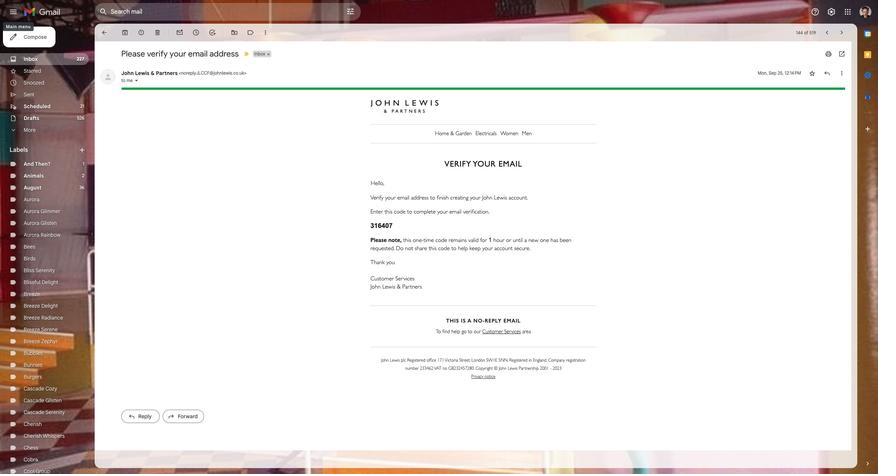 Task type: locate. For each thing, give the bounding box(es) containing it.
2 breeze from the top
[[24, 303, 40, 310]]

your inside hour or until a new one has been requested. do not share this code to help keep your account secure.
[[483, 245, 493, 252]]

glisten down glimmer
[[41, 220, 57, 227]]

1 breeze from the top
[[24, 291, 40, 298]]

0 vertical spatial 1
[[83, 161, 84, 167]]

enter
[[371, 209, 383, 215]]

for
[[481, 237, 487, 244]]

delight up radiance
[[41, 303, 58, 310]]

a right is on the right bottom of page
[[468, 318, 472, 324]]

services left 'area'
[[504, 329, 521, 335]]

breeze up the bubbles
[[24, 338, 40, 345]]

electricals
[[476, 131, 497, 137]]

2 cherish from the top
[[24, 433, 42, 440]]

0 horizontal spatial inbox
[[24, 56, 38, 63]]

to left complete
[[407, 209, 412, 215]]

bliss serenity link
[[24, 267, 55, 274]]

2 vertical spatial cascade
[[24, 409, 44, 416]]

please up requested.
[[371, 237, 387, 244]]

1 vertical spatial a
[[468, 318, 472, 324]]

me
[[127, 78, 133, 83]]

bubbles link
[[24, 350, 43, 357]]

code right time
[[436, 237, 447, 244]]

breeze for breeze zephyr
[[24, 338, 40, 345]]

1 cherish from the top
[[24, 421, 42, 428]]

then?
[[35, 161, 50, 168]]

whispers
[[43, 433, 65, 440]]

2 horizontal spatial &
[[451, 131, 454, 137]]

glisten for aurora glisten
[[41, 220, 57, 227]]

aurora up bees link at the bottom of the page
[[24, 232, 39, 239]]

2 aurora from the top
[[24, 208, 39, 215]]

breeze up breeze zephyr "link"
[[24, 327, 40, 333]]

1 horizontal spatial please
[[371, 237, 387, 244]]

None search field
[[95, 3, 361, 21]]

cascade down burgers
[[24, 386, 44, 392]]

cherish whispers
[[24, 433, 65, 440]]

customer down reply at right
[[483, 329, 503, 335]]

171
[[438, 358, 444, 363]]

this
[[446, 318, 459, 324]]

blissful delight
[[24, 279, 58, 286]]

2 cascade from the top
[[24, 398, 44, 404]]

serenity down cascade glisten link
[[45, 409, 65, 416]]

0 vertical spatial a
[[525, 237, 527, 244]]

labels navigation
[[0, 24, 95, 475]]

show details image
[[134, 78, 139, 83]]

breeze link
[[24, 291, 40, 298]]

aurora glimmer link
[[24, 208, 60, 215]]

inbox down more icon
[[254, 51, 265, 57]]

cascade serenity
[[24, 409, 65, 416]]

to me
[[121, 78, 133, 83]]

delete image
[[154, 29, 161, 36]]

cascade up cherish link
[[24, 409, 44, 416]]

aurora down aurora link
[[24, 208, 39, 215]]

4 aurora from the top
[[24, 232, 39, 239]]

home
[[435, 131, 449, 137]]

help left go
[[452, 329, 460, 335]]

inbox inside labels navigation
[[24, 56, 38, 63]]

breeze serene
[[24, 327, 58, 333]]

0 vertical spatial help
[[458, 245, 468, 252]]

aurora down aurora glimmer
[[24, 220, 39, 227]]

cherish for cherish link
[[24, 421, 42, 428]]

cherish down cherish link
[[24, 433, 42, 440]]

1 vertical spatial serenity
[[45, 409, 65, 416]]

and then? link
[[24, 161, 50, 168]]

john down thank
[[371, 284, 381, 290]]

0 horizontal spatial services
[[396, 276, 415, 282]]

home & garden electricals women men
[[435, 131, 532, 137]]

services inside customer services john lewis & partners
[[396, 276, 415, 282]]

1 inside labels navigation
[[83, 161, 84, 167]]

0 vertical spatial &
[[151, 70, 155, 77]]

john lewis & partners image
[[371, 100, 439, 113]]

1 vertical spatial please
[[371, 237, 387, 244]]

more
[[24, 127, 36, 134]]

3 cascade from the top
[[24, 409, 44, 416]]

2 vertical spatial this
[[429, 245, 437, 252]]

1 horizontal spatial registered
[[509, 358, 528, 363]]

0 vertical spatial this
[[385, 209, 393, 215]]

breeze up 'breeze serene' on the bottom left of the page
[[24, 315, 40, 321]]

this is a no-reply email
[[446, 318, 521, 324]]

reply
[[485, 318, 502, 324]]

0 horizontal spatial &
[[151, 70, 155, 77]]

0 horizontal spatial customer
[[371, 276, 394, 282]]

please down report spam icon
[[121, 49, 145, 59]]

your
[[170, 49, 186, 59], [385, 195, 396, 201], [470, 195, 481, 201], [437, 209, 448, 215], [483, 245, 493, 252]]

144
[[797, 30, 803, 35]]

tab list
[[858, 24, 878, 448]]

delight
[[42, 279, 58, 286], [41, 303, 58, 310]]

email down "creating"
[[450, 209, 462, 215]]

0 vertical spatial glisten
[[41, 220, 57, 227]]

1 horizontal spatial services
[[504, 329, 521, 335]]

help
[[458, 245, 468, 252], [452, 329, 460, 335]]

3 aurora from the top
[[24, 220, 39, 227]]

this right "enter"
[[385, 209, 393, 215]]

0 vertical spatial partners
[[156, 70, 178, 77]]

1 aurora from the top
[[24, 196, 39, 203]]

2 horizontal spatial this
[[429, 245, 437, 252]]

1 horizontal spatial 1
[[489, 237, 492, 243]]

1 vertical spatial cascade
[[24, 398, 44, 404]]

0 horizontal spatial address
[[210, 49, 239, 59]]

partners inside customer services john lewis & partners
[[402, 284, 422, 290]]

0 vertical spatial delight
[[42, 279, 58, 286]]

0 vertical spatial please
[[121, 49, 145, 59]]

cascade
[[24, 386, 44, 392], [24, 398, 44, 404], [24, 409, 44, 416]]

your up <
[[170, 49, 186, 59]]

36
[[79, 185, 84, 190]]

inbox up starred link
[[24, 56, 38, 63]]

1 horizontal spatial inbox
[[254, 51, 265, 57]]

2 vertical spatial code
[[438, 245, 450, 252]]

2 registered from the left
[[509, 358, 528, 363]]

2 vertical spatial &
[[397, 284, 401, 290]]

1 vertical spatial delight
[[41, 303, 58, 310]]

customer down "thank you"
[[371, 276, 394, 282]]

find
[[443, 329, 450, 335]]

men
[[522, 131, 532, 137]]

lewis inside customer services john lewis & partners
[[383, 284, 396, 290]]

john up to me
[[121, 70, 134, 77]]

mon, sep 25, 12:14 pm cell
[[758, 70, 802, 77]]

1
[[83, 161, 84, 167], [489, 237, 492, 243]]

registered up number
[[407, 358, 426, 363]]

glisten down cozy
[[45, 398, 62, 404]]

keep
[[470, 245, 481, 252]]

cascade down cascade cozy
[[24, 398, 44, 404]]

registration
[[567, 358, 586, 363]]

0 vertical spatial serenity
[[36, 267, 55, 274]]

john up verification.
[[482, 195, 493, 201]]

0 vertical spatial services
[[396, 276, 415, 282]]

aurora for aurora rainbow
[[24, 232, 39, 239]]

serenity up blissful delight
[[36, 267, 55, 274]]

0 vertical spatial customer
[[371, 276, 394, 282]]

526
[[77, 115, 84, 121]]

august link
[[24, 185, 41, 191]]

registered right .
[[509, 358, 528, 363]]

chess
[[24, 445, 38, 452]]

2
[[82, 173, 84, 179]]

1 horizontal spatial customer
[[483, 329, 503, 335]]

lewis down you
[[383, 284, 396, 290]]

cozy
[[45, 386, 57, 392]]

0 vertical spatial cherish
[[24, 421, 42, 428]]

verification.
[[463, 209, 490, 215]]

john left 'plc'
[[381, 358, 389, 363]]

please for please note, this                 one-time code remains valid for 1
[[371, 237, 387, 244]]

valid
[[469, 237, 479, 244]]

snoozed link
[[24, 80, 44, 86]]

Not starred checkbox
[[809, 70, 816, 77]]

to inside hour or until a new one has been requested. do not share this code to help keep your account secure.
[[452, 245, 457, 252]]

code down the please note, this                 one-time code remains valid for 1
[[438, 245, 450, 252]]

august
[[24, 185, 41, 191]]

please verify your email address
[[121, 49, 239, 59]]

1 vertical spatial partners
[[402, 284, 422, 290]]

advanced search options image
[[343, 4, 358, 19]]

john inside customer services john lewis & partners
[[371, 284, 381, 290]]

aurora
[[24, 196, 39, 203], [24, 208, 39, 215], [24, 220, 39, 227], [24, 232, 39, 239]]

1 vertical spatial this
[[403, 237, 411, 244]]

a right until
[[525, 237, 527, 244]]

1 vertical spatial glisten
[[45, 398, 62, 404]]

verify your email address to finish creating your john lewis account.
[[371, 195, 528, 201]]

address
[[210, 49, 239, 59], [411, 195, 429, 201]]

cascade for cascade serenity
[[24, 409, 44, 416]]

breeze delight
[[24, 303, 58, 310]]

cascade cozy
[[24, 386, 57, 392]]

support image
[[811, 7, 820, 16]]

0 horizontal spatial 1
[[83, 161, 84, 167]]

. registered in england. company registration number 233462 vat no gb232457280. copyright © john lewis partnership 2001 - 2023
[[405, 358, 586, 371]]

no
[[443, 366, 447, 371]]

1 horizontal spatial &
[[397, 284, 401, 290]]

account.
[[509, 195, 528, 201]]

a
[[525, 237, 527, 244], [468, 318, 472, 324]]

0 horizontal spatial a
[[468, 318, 472, 324]]

inbox
[[254, 51, 265, 57], [24, 56, 38, 63]]

inbox for inbox 'button'
[[254, 51, 265, 57]]

no-
[[474, 318, 485, 324]]

0 horizontal spatial please
[[121, 49, 145, 59]]

settings image
[[827, 7, 836, 16]]

your down 'for'
[[483, 245, 493, 252]]

cherish up cherish whispers
[[24, 421, 42, 428]]

cascade glisten link
[[24, 398, 62, 404]]

email right verify
[[397, 195, 410, 201]]

code right "enter"
[[394, 209, 406, 215]]

1 vertical spatial code
[[436, 237, 447, 244]]

glisten for cascade glisten
[[45, 398, 62, 404]]

noreplyjlccf@johnlewis.co.uk
[[181, 70, 244, 76]]

hour
[[494, 237, 505, 244]]

3 breeze from the top
[[24, 315, 40, 321]]

london
[[472, 358, 485, 363]]

5nn
[[499, 358, 508, 363]]

delight down bliss serenity on the bottom
[[42, 279, 58, 286]]

please for please verify your email address
[[121, 49, 145, 59]]

2001
[[540, 366, 549, 371]]

1 vertical spatial cherish
[[24, 433, 42, 440]]

rainbow
[[41, 232, 61, 239]]

area
[[523, 329, 531, 335]]

aurora rainbow
[[24, 232, 61, 239]]

john lewis plc registered office 171 victoria street, london sw1e 5nn
[[381, 358, 508, 363]]

1 horizontal spatial partners
[[402, 284, 422, 290]]

0 horizontal spatial registered
[[407, 358, 426, 363]]

address up complete
[[411, 195, 429, 201]]

help inside hour or until a new one has been requested. do not share this code to help keep your account secure.
[[458, 245, 468, 252]]

1 horizontal spatial this
[[403, 237, 411, 244]]

your up verification.
[[470, 195, 481, 201]]

breeze down breeze link
[[24, 303, 40, 310]]

1 cascade from the top
[[24, 386, 44, 392]]

inbox for the inbox link
[[24, 56, 38, 63]]

john
[[121, 70, 134, 77], [482, 195, 493, 201], [371, 284, 381, 290], [381, 358, 389, 363]]

1 vertical spatial address
[[411, 195, 429, 201]]

5 breeze from the top
[[24, 338, 40, 345]]

aurora for aurora glimmer
[[24, 208, 39, 215]]

this up not
[[403, 237, 411, 244]]

electricals link
[[476, 131, 497, 137]]

your down finish
[[437, 209, 448, 215]]

0 vertical spatial address
[[210, 49, 239, 59]]

email
[[188, 49, 208, 59], [397, 195, 410, 201], [450, 209, 462, 215], [504, 318, 521, 324]]

aurora for aurora link
[[24, 196, 39, 203]]

address up noreplyjlccf@johnlewis.co.uk
[[210, 49, 239, 59]]

services down not
[[396, 276, 415, 282]]

labels heading
[[10, 146, 78, 154]]

to down remains
[[452, 245, 457, 252]]

0 horizontal spatial partners
[[156, 70, 178, 77]]

delight for breeze delight
[[41, 303, 58, 310]]

aurora down "august"
[[24, 196, 39, 203]]

copyright
[[476, 366, 493, 371]]

0 vertical spatial cascade
[[24, 386, 44, 392]]

or
[[506, 237, 511, 244]]

1 vertical spatial 1
[[489, 237, 492, 243]]

registered inside ". registered in england. company registration number 233462 vat no gb232457280. copyright © john lewis partnership 2001 - 2023"
[[509, 358, 528, 363]]

victoria
[[445, 358, 458, 363]]

forward
[[178, 414, 198, 420]]

1 horizontal spatial a
[[525, 237, 527, 244]]

cascade for cascade glisten
[[24, 398, 44, 404]]

customer services john lewis & partners
[[371, 276, 422, 290]]

birds link
[[24, 256, 36, 262]]

1 right 'for'
[[489, 237, 492, 243]]

share
[[415, 245, 427, 252]]

creating
[[451, 195, 469, 201]]

this down the please note, this                 one-time code remains valid for 1
[[429, 245, 437, 252]]

1 up 2 at left top
[[83, 161, 84, 167]]

1 inside the please note, this                 one-time code remains valid for 1
[[489, 237, 492, 243]]

4 breeze from the top
[[24, 327, 40, 333]]

animals link
[[24, 173, 44, 179]]

help down remains
[[458, 245, 468, 252]]

john lewis & partners < noreplyjlccf@johnlewis.co.uk >
[[121, 70, 247, 77]]

1 horizontal spatial address
[[411, 195, 429, 201]]

blissful delight link
[[24, 279, 58, 286]]

john lewis & partners cell
[[121, 70, 247, 77]]

breeze down blissful
[[24, 291, 40, 298]]

a inside hour or until a new one has been requested. do not share this code to help keep your account secure.
[[525, 237, 527, 244]]

inbox inside 'button'
[[254, 51, 265, 57]]



Task type: vqa. For each thing, say whether or not it's contained in the screenshot.
1st New Message
no



Task type: describe. For each thing, give the bounding box(es) containing it.
labels image
[[247, 29, 254, 36]]

to right go
[[468, 329, 473, 335]]

email
[[499, 159, 523, 169]]

gmail image
[[24, 4, 64, 19]]

breeze for breeze link
[[24, 291, 40, 298]]

new
[[529, 237, 539, 244]]

labels
[[10, 146, 28, 154]]

1 vertical spatial services
[[504, 329, 521, 335]]

to left finish
[[430, 195, 435, 201]]

breeze for breeze delight
[[24, 303, 40, 310]]

one
[[540, 237, 549, 244]]

bubbles
[[24, 350, 43, 357]]

0 vertical spatial code
[[394, 209, 406, 215]]

12:14 pm
[[785, 70, 802, 76]]

breeze zephyr link
[[24, 338, 58, 345]]

plc
[[401, 358, 406, 363]]

been
[[560, 237, 572, 244]]

1 vertical spatial &
[[451, 131, 454, 137]]

compose button
[[3, 27, 56, 47]]

privacy notice
[[472, 374, 496, 380]]

2023
[[553, 366, 562, 371]]

cobra link
[[24, 457, 38, 463]]

breeze radiance link
[[24, 315, 63, 321]]

cascade for cascade cozy
[[24, 386, 44, 392]]

newer image
[[824, 29, 831, 36]]

search mail image
[[97, 5, 110, 18]]

until
[[513, 237, 523, 244]]

email down 'snooze' image
[[188, 49, 208, 59]]

bliss serenity
[[24, 267, 55, 274]]

bees
[[24, 244, 35, 250]]

cherish link
[[24, 421, 42, 428]]

your
[[473, 159, 496, 169]]

customer services link
[[483, 329, 521, 335]]

cascade cozy link
[[24, 386, 57, 392]]

email up customer services link
[[504, 318, 521, 324]]

street,
[[460, 358, 471, 363]]

sent link
[[24, 91, 34, 98]]

not starred image
[[809, 70, 816, 77]]

144 of 519
[[797, 30, 816, 35]]

this inside hour or until a new one has been requested. do not share this code to help keep your account secure.
[[429, 245, 437, 252]]

hello,
[[371, 180, 384, 187]]

more image
[[262, 29, 269, 36]]

scheduled link
[[24, 103, 51, 110]]

snooze image
[[192, 29, 200, 36]]

this inside the please note, this                 one-time code remains valid for 1
[[403, 237, 411, 244]]

home & garden link
[[435, 131, 472, 137]]

code inside hour or until a new one has been requested. do not share this code to help keep your account secure.
[[438, 245, 450, 252]]

1 registered from the left
[[407, 358, 426, 363]]

breeze delight link
[[24, 303, 58, 310]]

breeze for breeze serene
[[24, 327, 40, 333]]

move to image
[[231, 29, 238, 36]]

time
[[424, 237, 434, 244]]

bees link
[[24, 244, 35, 250]]

snoozed
[[24, 80, 44, 86]]

serene
[[41, 327, 58, 333]]

vat
[[434, 366, 442, 371]]

hour or until a new one has been requested. do not share this code to help keep your account secure.
[[371, 237, 572, 252]]

privacy notice link
[[472, 374, 496, 380]]

privacy
[[472, 374, 484, 380]]

lewis left 'plc'
[[390, 358, 400, 363]]

office
[[427, 358, 436, 363]]

main menu image
[[9, 7, 18, 16]]

0 horizontal spatial this
[[385, 209, 393, 215]]

go
[[462, 329, 467, 335]]

inbox button
[[253, 51, 266, 57]]

older image
[[839, 29, 846, 36]]

serenity for cascade serenity
[[45, 409, 65, 416]]

burgers
[[24, 374, 42, 381]]

cherish for cherish whispers
[[24, 433, 42, 440]]

inbox link
[[24, 56, 38, 63]]

aurora glisten link
[[24, 220, 57, 227]]

to left the me
[[121, 78, 125, 83]]

lewis left the account.
[[494, 195, 507, 201]]

<
[[179, 70, 181, 76]]

archive image
[[121, 29, 129, 36]]

chess link
[[24, 445, 38, 452]]

.
[[508, 358, 508, 363]]

has
[[551, 237, 558, 244]]

your right verify
[[385, 195, 396, 201]]

verify your email
[[445, 159, 523, 169]]

of
[[804, 30, 809, 35]]

england.
[[533, 358, 547, 363]]

cascade glisten
[[24, 398, 62, 404]]

lewis up 'show details' icon
[[135, 70, 150, 77]]

& inside customer services john lewis & partners
[[397, 284, 401, 290]]

remains
[[449, 237, 467, 244]]

drafts
[[24, 115, 39, 122]]

serenity for bliss serenity
[[36, 267, 55, 274]]

©
[[494, 366, 498, 371]]

add to tasks image
[[209, 29, 216, 36]]

notice
[[485, 374, 496, 380]]

1 vertical spatial customer
[[483, 329, 503, 335]]

breeze radiance
[[24, 315, 63, 321]]

thank
[[371, 259, 385, 266]]

customer inside customer services john lewis & partners
[[371, 276, 394, 282]]

note,
[[389, 237, 402, 244]]

1 vertical spatial help
[[452, 329, 460, 335]]

Search mail text field
[[111, 8, 325, 16]]

breeze for breeze radiance
[[24, 315, 40, 321]]

women link
[[501, 131, 519, 137]]

back to inbox image
[[101, 29, 108, 36]]

one-
[[413, 237, 424, 244]]

men link
[[522, 131, 532, 137]]

>
[[244, 70, 247, 76]]

mon,
[[758, 70, 768, 76]]

number
[[405, 366, 419, 371]]

code inside the please note, this                 one-time code remains valid for 1
[[436, 237, 447, 244]]

aurora for aurora glisten
[[24, 220, 39, 227]]

mon, sep 25, 12:14 pm
[[758, 70, 802, 76]]

please note, this                 one-time code remains valid for 1
[[371, 237, 492, 244]]

bunnies link
[[24, 362, 42, 369]]

zephyr
[[41, 338, 58, 345]]

forward link
[[163, 410, 204, 424]]

reply
[[138, 414, 152, 420]]

report spam image
[[138, 29, 145, 36]]

secure.
[[515, 245, 531, 252]]

burgers link
[[24, 374, 42, 381]]

delight for blissful delight
[[42, 279, 58, 286]]

women
[[501, 131, 519, 137]]



